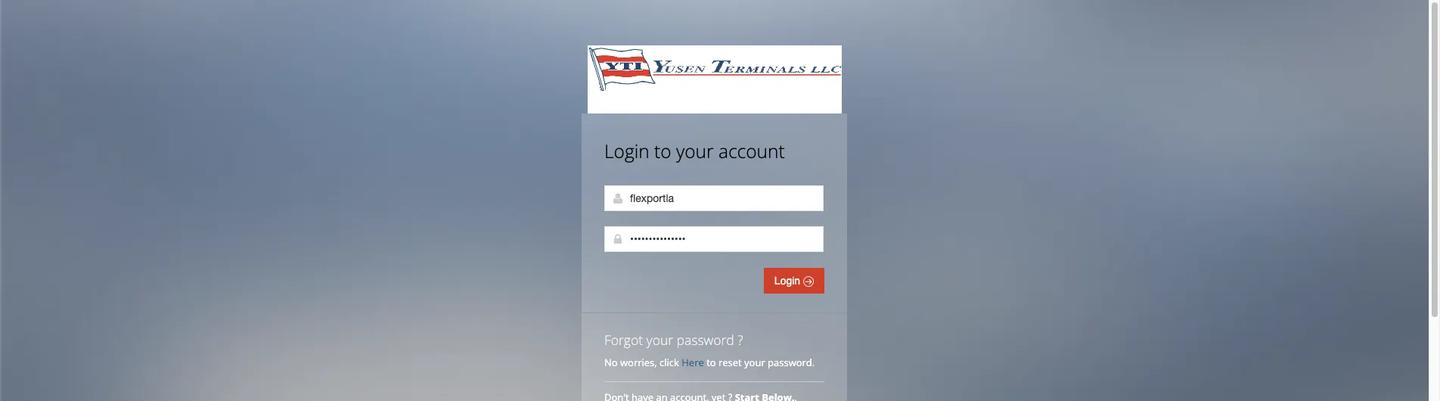 Task type: describe. For each thing, give the bounding box(es) containing it.
here
[[682, 356, 704, 369]]

no
[[605, 356, 618, 369]]

2 horizontal spatial your
[[745, 356, 766, 369]]

worries,
[[620, 356, 657, 369]]

login for login to your account
[[605, 138, 650, 163]]

?
[[738, 331, 744, 349]]

swapright image
[[804, 276, 814, 287]]

Password password field
[[605, 226, 824, 252]]

reset
[[719, 356, 742, 369]]

forgot
[[605, 331, 643, 349]]

login for login
[[775, 275, 804, 287]]

lock image
[[612, 233, 624, 245]]

account
[[719, 138, 785, 163]]

password
[[677, 331, 735, 349]]



Task type: vqa. For each thing, say whether or not it's contained in the screenshot.
"Register for:"
no



Task type: locate. For each thing, give the bounding box(es) containing it.
to inside forgot your password ? no worries, click here to reset your password.
[[707, 356, 716, 369]]

0 horizontal spatial to
[[655, 138, 672, 163]]

login to your account
[[605, 138, 785, 163]]

2 vertical spatial your
[[745, 356, 766, 369]]

your up click
[[647, 331, 673, 349]]

0 horizontal spatial your
[[647, 331, 673, 349]]

0 vertical spatial login
[[605, 138, 650, 163]]

click
[[660, 356, 679, 369]]

1 vertical spatial login
[[775, 275, 804, 287]]

to
[[655, 138, 672, 163], [707, 356, 716, 369]]

forgot your password ? no worries, click here to reset your password.
[[605, 331, 815, 369]]

1 horizontal spatial your
[[676, 138, 714, 163]]

0 vertical spatial your
[[676, 138, 714, 163]]

0 horizontal spatial login
[[605, 138, 650, 163]]

user image
[[612, 192, 624, 204]]

password.
[[768, 356, 815, 369]]

your up username "text field"
[[676, 138, 714, 163]]

to right here
[[707, 356, 716, 369]]

0 vertical spatial to
[[655, 138, 672, 163]]

your right reset
[[745, 356, 766, 369]]

login button
[[764, 268, 825, 294]]

here link
[[682, 356, 704, 369]]

Username text field
[[605, 185, 824, 211]]

login inside button
[[775, 275, 804, 287]]

1 horizontal spatial to
[[707, 356, 716, 369]]

1 vertical spatial your
[[647, 331, 673, 349]]

1 horizontal spatial login
[[775, 275, 804, 287]]

to up username "text field"
[[655, 138, 672, 163]]

1 vertical spatial to
[[707, 356, 716, 369]]

login
[[605, 138, 650, 163], [775, 275, 804, 287]]

your
[[676, 138, 714, 163], [647, 331, 673, 349], [745, 356, 766, 369]]



